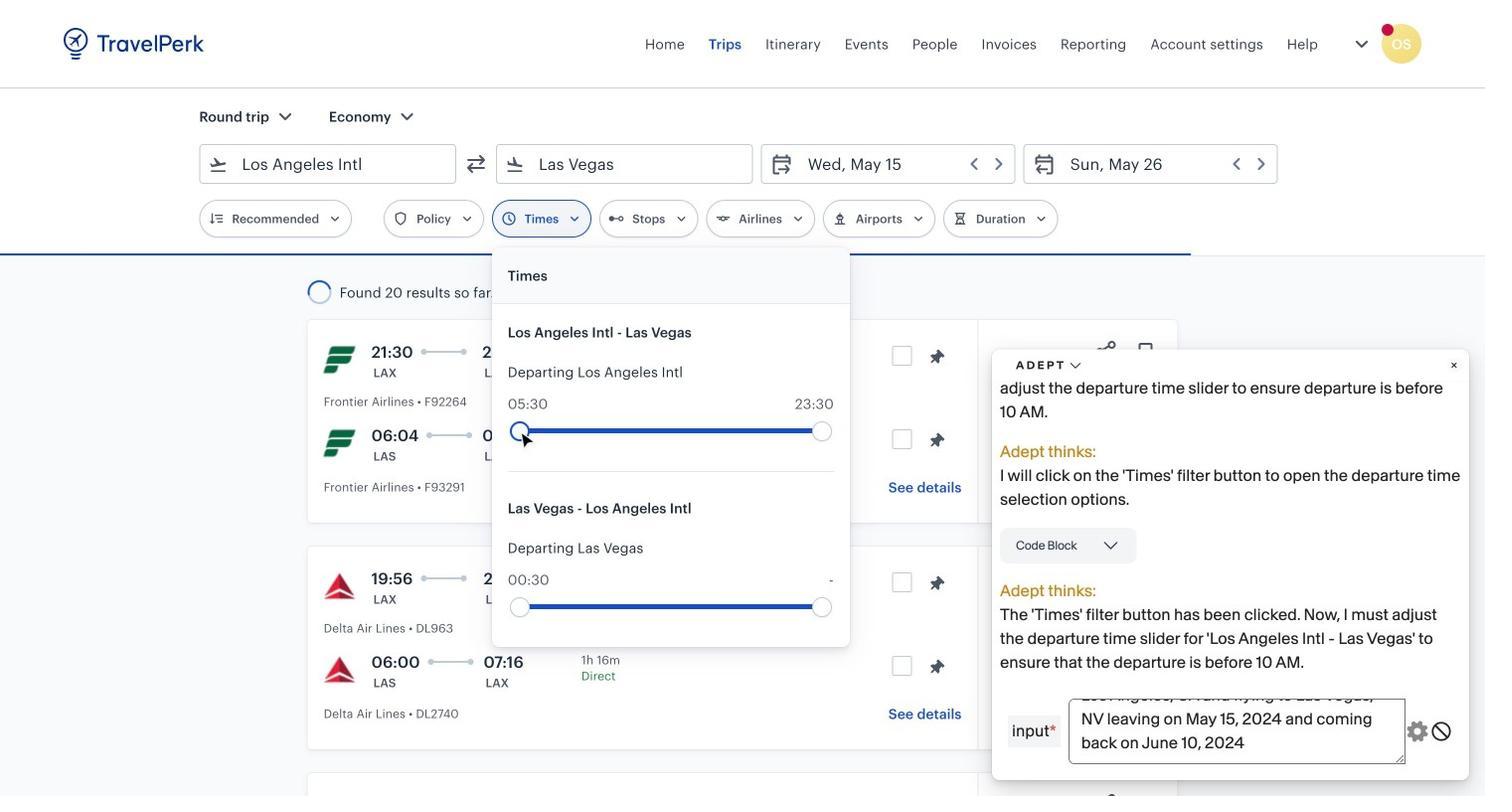 Task type: vqa. For each thing, say whether or not it's contained in the screenshot.
return text field
no



Task type: locate. For each thing, give the bounding box(es) containing it.
Depart field
[[794, 148, 1007, 180]]

Return field
[[1057, 148, 1270, 180]]

1 vertical spatial delta air lines image
[[324, 654, 356, 686]]

0 vertical spatial delta air lines image
[[324, 571, 356, 603]]

slider
[[510, 422, 530, 442], [812, 422, 832, 442], [510, 598, 530, 618], [812, 598, 832, 618]]

frontier airlines image
[[324, 428, 356, 459]]

1 delta air lines image from the top
[[324, 571, 356, 603]]

To search field
[[525, 148, 727, 180]]

2 delta air lines image from the top
[[324, 654, 356, 686]]

delta air lines image
[[324, 571, 356, 603], [324, 654, 356, 686]]

frontier airlines image
[[324, 344, 356, 376]]



Task type: describe. For each thing, give the bounding box(es) containing it.
From search field
[[228, 148, 430, 180]]



